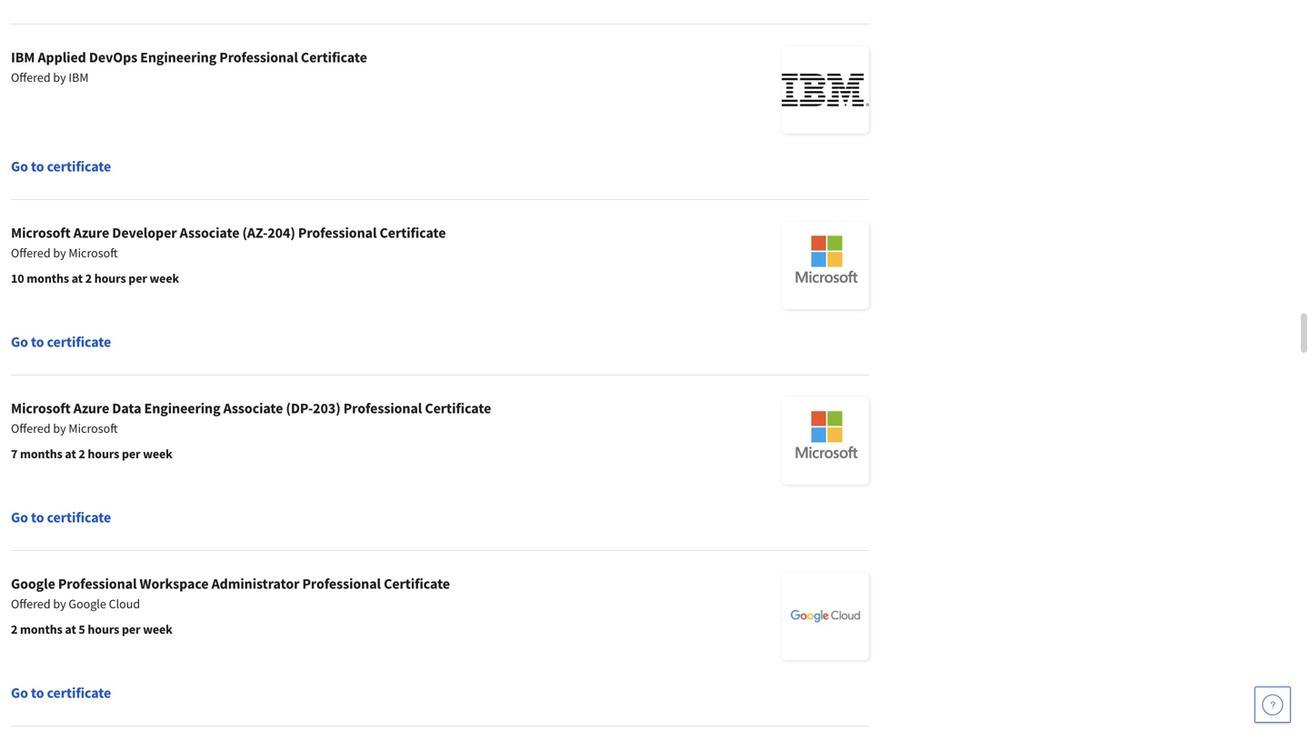 Task type: vqa. For each thing, say whether or not it's contained in the screenshot.
TO
yes



Task type: locate. For each thing, give the bounding box(es) containing it.
1 vertical spatial week
[[143, 446, 173, 462]]

1 vertical spatial per
[[122, 446, 141, 462]]

months
[[27, 270, 69, 286], [20, 446, 63, 462], [20, 621, 63, 638]]

at right 7
[[65, 446, 76, 462]]

4 offered from the top
[[11, 596, 51, 612]]

engineering right devops
[[140, 48, 217, 66]]

0 vertical spatial microsoft image
[[782, 222, 869, 309]]

2 vertical spatial at
[[65, 621, 76, 638]]

2 go to certificate from the top
[[11, 333, 111, 351]]

1 vertical spatial google
[[69, 596, 106, 612]]

help center image
[[1262, 694, 1284, 716]]

1 go from the top
[[11, 157, 28, 176]]

hours down data
[[88, 446, 119, 462]]

at
[[72, 270, 83, 286], [65, 446, 76, 462], [65, 621, 76, 638]]

1 vertical spatial 2
[[79, 446, 85, 462]]

2
[[85, 270, 92, 286], [79, 446, 85, 462], [11, 621, 18, 638]]

1 certificate from the top
[[47, 157, 111, 176]]

2 right 10
[[85, 270, 92, 286]]

months inside the microsoft azure data engineering associate (dp-203) professional certificate offered by microsoft 7 months at 2 hours per week
[[20, 446, 63, 462]]

azure inside the microsoft azure developer associate (az-204) professional certificate offered by microsoft 10 months at 2 hours per week
[[73, 224, 109, 242]]

engineering
[[140, 48, 217, 66], [144, 399, 221, 417]]

3 certificate from the top
[[47, 508, 111, 527]]

engineering for professional
[[140, 48, 217, 66]]

per down data
[[122, 446, 141, 462]]

0 vertical spatial ibm
[[11, 48, 35, 66]]

2 azure from the top
[[73, 399, 109, 417]]

0 vertical spatial per
[[128, 270, 147, 286]]

to for workspace
[[31, 684, 44, 702]]

azure left the developer
[[73, 224, 109, 242]]

at inside google professional workspace administrator professional certificate offered by google cloud 2 months at 5 hours per week
[[65, 621, 76, 638]]

2 go from the top
[[11, 333, 28, 351]]

4 certificate from the top
[[47, 684, 111, 702]]

1 vertical spatial hours
[[88, 446, 119, 462]]

3 to from the top
[[31, 508, 44, 527]]

engineering inside the microsoft azure data engineering associate (dp-203) professional certificate offered by microsoft 7 months at 2 hours per week
[[144, 399, 221, 417]]

2 offered from the top
[[11, 245, 51, 261]]

hours right '5'
[[88, 621, 119, 638]]

0 vertical spatial hours
[[94, 270, 126, 286]]

go for ibm applied devops engineering professional certificate
[[11, 157, 28, 176]]

4 to from the top
[[31, 684, 44, 702]]

2 to from the top
[[31, 333, 44, 351]]

google
[[11, 575, 55, 593], [69, 596, 106, 612]]

by inside ibm applied devops engineering professional certificate offered by ibm
[[53, 69, 66, 85]]

per down the cloud
[[122, 621, 141, 638]]

associate left (az-
[[180, 224, 240, 242]]

professional inside the microsoft azure developer associate (az-204) professional certificate offered by microsoft 10 months at 2 hours per week
[[298, 224, 377, 242]]

go to certificate for workspace
[[11, 684, 111, 702]]

1 vertical spatial microsoft image
[[782, 397, 869, 485]]

2 certificate from the top
[[47, 333, 111, 351]]

0 vertical spatial azure
[[73, 224, 109, 242]]

ibm
[[11, 48, 35, 66], [69, 69, 89, 85]]

ibm image
[[782, 46, 869, 134]]

hours
[[94, 270, 126, 286], [88, 446, 119, 462], [88, 621, 119, 638]]

2 vertical spatial hours
[[88, 621, 119, 638]]

months right 7
[[20, 446, 63, 462]]

to
[[31, 157, 44, 176], [31, 333, 44, 351], [31, 508, 44, 527], [31, 684, 44, 702]]

engineering right data
[[144, 399, 221, 417]]

azure
[[73, 224, 109, 242], [73, 399, 109, 417]]

1 azure from the top
[[73, 224, 109, 242]]

3 go from the top
[[11, 508, 28, 527]]

azure for data
[[73, 399, 109, 417]]

(dp-
[[286, 399, 313, 417]]

offered
[[11, 69, 51, 85], [11, 245, 51, 261], [11, 420, 51, 437], [11, 596, 51, 612]]

certificate for data
[[47, 508, 111, 527]]

microsoft image
[[782, 222, 869, 309], [782, 397, 869, 485]]

associate left the (dp-
[[223, 399, 283, 417]]

2 vertical spatial week
[[143, 621, 173, 638]]

to for data
[[31, 508, 44, 527]]

1 vertical spatial months
[[20, 446, 63, 462]]

1 horizontal spatial google
[[69, 596, 106, 612]]

0 vertical spatial google
[[11, 575, 55, 593]]

by
[[53, 69, 66, 85], [53, 245, 66, 261], [53, 420, 66, 437], [53, 596, 66, 612]]

microsoft image for microsoft azure data engineering associate (dp-203) professional certificate
[[782, 397, 869, 485]]

offered inside google professional workspace administrator professional certificate offered by google cloud 2 months at 5 hours per week
[[11, 596, 51, 612]]

4 by from the top
[[53, 596, 66, 612]]

1 microsoft image from the top
[[782, 222, 869, 309]]

certificate
[[47, 157, 111, 176], [47, 333, 111, 351], [47, 508, 111, 527], [47, 684, 111, 702]]

hours inside the microsoft azure data engineering associate (dp-203) professional certificate offered by microsoft 7 months at 2 hours per week
[[88, 446, 119, 462]]

associate
[[180, 224, 240, 242], [223, 399, 283, 417]]

go to certificate for developer
[[11, 333, 111, 351]]

0 horizontal spatial ibm
[[11, 48, 35, 66]]

hours down the developer
[[94, 270, 126, 286]]

months left '5'
[[20, 621, 63, 638]]

1 vertical spatial engineering
[[144, 399, 221, 417]]

hours inside the microsoft azure developer associate (az-204) professional certificate offered by microsoft 10 months at 2 hours per week
[[94, 270, 126, 286]]

at right 10
[[72, 270, 83, 286]]

go
[[11, 157, 28, 176], [11, 333, 28, 351], [11, 508, 28, 527], [11, 684, 28, 702]]

microsoft down data
[[69, 420, 118, 437]]

2 left '5'
[[11, 621, 18, 638]]

months inside google professional workspace administrator professional certificate offered by google cloud 2 months at 5 hours per week
[[20, 621, 63, 638]]

ibm applied devops engineering professional certificate offered by ibm
[[11, 48, 367, 85]]

2 right 7
[[79, 446, 85, 462]]

hours inside google professional workspace administrator professional certificate offered by google cloud 2 months at 5 hours per week
[[88, 621, 119, 638]]

data
[[112, 399, 141, 417]]

ibm left applied
[[11, 48, 35, 66]]

associate inside the microsoft azure developer associate (az-204) professional certificate offered by microsoft 10 months at 2 hours per week
[[180, 224, 240, 242]]

1 vertical spatial associate
[[223, 399, 283, 417]]

engineering inside ibm applied devops engineering professional certificate offered by ibm
[[140, 48, 217, 66]]

week inside the microsoft azure developer associate (az-204) professional certificate offered by microsoft 10 months at 2 hours per week
[[150, 270, 179, 286]]

(az-
[[242, 224, 268, 242]]

ibm down applied
[[69, 69, 89, 85]]

at left '5'
[[65, 621, 76, 638]]

per inside the microsoft azure developer associate (az-204) professional certificate offered by microsoft 10 months at 2 hours per week
[[128, 270, 147, 286]]

professional
[[219, 48, 298, 66], [298, 224, 377, 242], [344, 399, 422, 417], [58, 575, 137, 593], [302, 575, 381, 593]]

microsoft
[[11, 224, 71, 242], [69, 245, 118, 261], [11, 399, 71, 417], [69, 420, 118, 437]]

1 horizontal spatial ibm
[[69, 69, 89, 85]]

offered inside the microsoft azure developer associate (az-204) professional certificate offered by microsoft 10 months at 2 hours per week
[[11, 245, 51, 261]]

google cloud image
[[782, 573, 869, 660]]

3 go to certificate from the top
[[11, 508, 111, 527]]

workspace
[[140, 575, 209, 593]]

3 offered from the top
[[11, 420, 51, 437]]

1 vertical spatial azure
[[73, 399, 109, 417]]

microsoft azure data engineering associate (dp-203) professional certificate offered by microsoft 7 months at 2 hours per week
[[11, 399, 491, 462]]

1 vertical spatial at
[[65, 446, 76, 462]]

0 vertical spatial associate
[[180, 224, 240, 242]]

go to certificate
[[11, 157, 111, 176], [11, 333, 111, 351], [11, 508, 111, 527], [11, 684, 111, 702]]

certificate for developer
[[47, 333, 111, 351]]

certificate inside ibm applied devops engineering professional certificate offered by ibm
[[301, 48, 367, 66]]

2 vertical spatial months
[[20, 621, 63, 638]]

2 vertical spatial per
[[122, 621, 141, 638]]

4 go to certificate from the top
[[11, 684, 111, 702]]

1 offered from the top
[[11, 69, 51, 85]]

0 vertical spatial week
[[150, 270, 179, 286]]

week
[[150, 270, 179, 286], [143, 446, 173, 462], [143, 621, 173, 638]]

4 go from the top
[[11, 684, 28, 702]]

per
[[128, 270, 147, 286], [122, 446, 141, 462], [122, 621, 141, 638]]

0 vertical spatial months
[[27, 270, 69, 286]]

week inside the microsoft azure data engineering associate (dp-203) professional certificate offered by microsoft 7 months at 2 hours per week
[[143, 446, 173, 462]]

by inside the microsoft azure developer associate (az-204) professional certificate offered by microsoft 10 months at 2 hours per week
[[53, 245, 66, 261]]

go for microsoft azure developer associate (az-204) professional certificate
[[11, 333, 28, 351]]

0 horizontal spatial google
[[11, 575, 55, 593]]

1 by from the top
[[53, 69, 66, 85]]

2 microsoft image from the top
[[782, 397, 869, 485]]

per down the developer
[[128, 270, 147, 286]]

offered inside the microsoft azure data engineering associate (dp-203) professional certificate offered by microsoft 7 months at 2 hours per week
[[11, 420, 51, 437]]

2 vertical spatial 2
[[11, 621, 18, 638]]

1 go to certificate from the top
[[11, 157, 111, 176]]

azure for developer
[[73, 224, 109, 242]]

azure left data
[[73, 399, 109, 417]]

0 vertical spatial 2
[[85, 270, 92, 286]]

months right 10
[[27, 270, 69, 286]]

1 to from the top
[[31, 157, 44, 176]]

azure inside the microsoft azure data engineering associate (dp-203) professional certificate offered by microsoft 7 months at 2 hours per week
[[73, 399, 109, 417]]

0 vertical spatial at
[[72, 270, 83, 286]]

certificate
[[301, 48, 367, 66], [380, 224, 446, 242], [425, 399, 491, 417], [384, 575, 450, 593]]

3 by from the top
[[53, 420, 66, 437]]

0 vertical spatial engineering
[[140, 48, 217, 66]]

2 by from the top
[[53, 245, 66, 261]]



Task type: describe. For each thing, give the bounding box(es) containing it.
certificate for workspace
[[47, 684, 111, 702]]

by inside the microsoft azure data engineering associate (dp-203) professional certificate offered by microsoft 7 months at 2 hours per week
[[53, 420, 66, 437]]

professional inside ibm applied devops engineering professional certificate offered by ibm
[[219, 48, 298, 66]]

certificate inside the microsoft azure developer associate (az-204) professional certificate offered by microsoft 10 months at 2 hours per week
[[380, 224, 446, 242]]

2 inside the microsoft azure data engineering associate (dp-203) professional certificate offered by microsoft 7 months at 2 hours per week
[[79, 446, 85, 462]]

1 vertical spatial ibm
[[69, 69, 89, 85]]

go to certificate for data
[[11, 508, 111, 527]]

certificate inside google professional workspace administrator professional certificate offered by google cloud 2 months at 5 hours per week
[[384, 575, 450, 593]]

5
[[79, 621, 85, 638]]

2 inside the microsoft azure developer associate (az-204) professional certificate offered by microsoft 10 months at 2 hours per week
[[85, 270, 92, 286]]

203)
[[313, 399, 341, 417]]

associate inside the microsoft azure data engineering associate (dp-203) professional certificate offered by microsoft 7 months at 2 hours per week
[[223, 399, 283, 417]]

microsoft up 10
[[11, 224, 71, 242]]

devops
[[89, 48, 137, 66]]

10
[[11, 270, 24, 286]]

to for developer
[[31, 333, 44, 351]]

at inside the microsoft azure developer associate (az-204) professional certificate offered by microsoft 10 months at 2 hours per week
[[72, 270, 83, 286]]

professional inside the microsoft azure data engineering associate (dp-203) professional certificate offered by microsoft 7 months at 2 hours per week
[[344, 399, 422, 417]]

microsoft up 7
[[11, 399, 71, 417]]

go for google professional workspace administrator professional certificate
[[11, 684, 28, 702]]

developer
[[112, 224, 177, 242]]

microsoft down the developer
[[69, 245, 118, 261]]

at inside the microsoft azure data engineering associate (dp-203) professional certificate offered by microsoft 7 months at 2 hours per week
[[65, 446, 76, 462]]

google professional workspace administrator professional certificate offered by google cloud 2 months at 5 hours per week
[[11, 575, 450, 638]]

2 inside google professional workspace administrator professional certificate offered by google cloud 2 months at 5 hours per week
[[11, 621, 18, 638]]

week inside google professional workspace administrator professional certificate offered by google cloud 2 months at 5 hours per week
[[143, 621, 173, 638]]

administrator
[[212, 575, 300, 593]]

by inside google professional workspace administrator professional certificate offered by google cloud 2 months at 5 hours per week
[[53, 596, 66, 612]]

204)
[[268, 224, 295, 242]]

microsoft azure developer associate (az-204) professional certificate offered by microsoft 10 months at 2 hours per week
[[11, 224, 446, 286]]

cloud
[[109, 596, 140, 612]]

offered inside ibm applied devops engineering professional certificate offered by ibm
[[11, 69, 51, 85]]

applied
[[38, 48, 86, 66]]

7
[[11, 446, 18, 462]]

engineering for associate
[[144, 399, 221, 417]]

microsoft image for microsoft azure developer associate (az-204) professional certificate
[[782, 222, 869, 309]]

go for microsoft azure data engineering associate (dp-203) professional certificate
[[11, 508, 28, 527]]

per inside the microsoft azure data engineering associate (dp-203) professional certificate offered by microsoft 7 months at 2 hours per week
[[122, 446, 141, 462]]

certificate inside the microsoft azure data engineering associate (dp-203) professional certificate offered by microsoft 7 months at 2 hours per week
[[425, 399, 491, 417]]

months inside the microsoft azure developer associate (az-204) professional certificate offered by microsoft 10 months at 2 hours per week
[[27, 270, 69, 286]]

per inside google professional workspace administrator professional certificate offered by google cloud 2 months at 5 hours per week
[[122, 621, 141, 638]]



